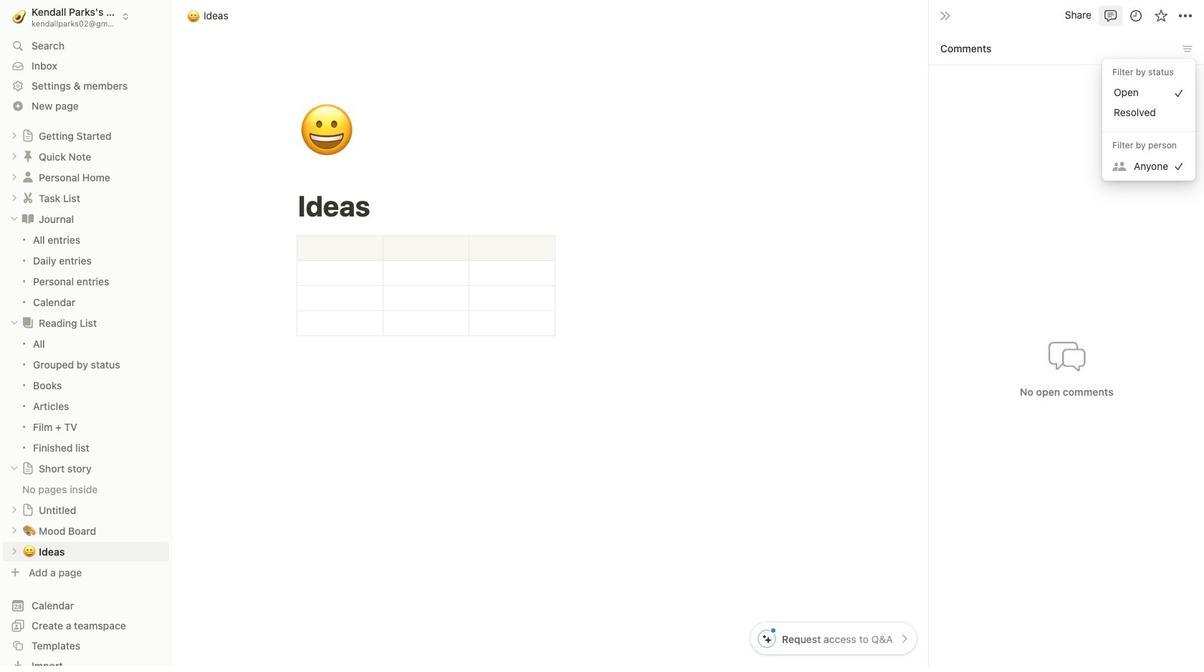 Task type: locate. For each thing, give the bounding box(es) containing it.
1 vertical spatial group
[[0, 333, 172, 458]]

🥑 image
[[12, 7, 26, 25]]

updates image
[[1129, 8, 1143, 23]]

comments image
[[1104, 8, 1118, 23]]

1 group from the top
[[0, 229, 172, 312]]

0 vertical spatial change page icon image
[[21, 212, 35, 226]]

0 vertical spatial group
[[0, 229, 172, 312]]

2 group from the top
[[0, 333, 172, 458]]

0 horizontal spatial 😀 image
[[187, 8, 200, 24]]

favorite image
[[1154, 8, 1168, 23]]

group
[[0, 229, 172, 312], [0, 333, 172, 458]]

1 horizontal spatial 😀 image
[[299, 95, 355, 168]]

change page icon image
[[21, 212, 35, 226], [21, 316, 35, 330], [22, 462, 34, 475]]

😀 image
[[187, 8, 200, 24], [299, 95, 355, 168]]

1 vertical spatial 😀 image
[[299, 95, 355, 168]]

menu
[[1103, 58, 1196, 181]]



Task type: vqa. For each thing, say whether or not it's contained in the screenshot.
the topmost 😀 image
yes



Task type: describe. For each thing, give the bounding box(es) containing it.
1 vertical spatial change page icon image
[[21, 316, 35, 330]]

0 vertical spatial 😀 image
[[187, 8, 200, 24]]

2 vertical spatial change page icon image
[[22, 462, 34, 475]]

close sidebar image
[[940, 10, 951, 21]]

group for the middle change page icon
[[0, 333, 172, 458]]

group for change page icon to the top
[[0, 229, 172, 312]]



